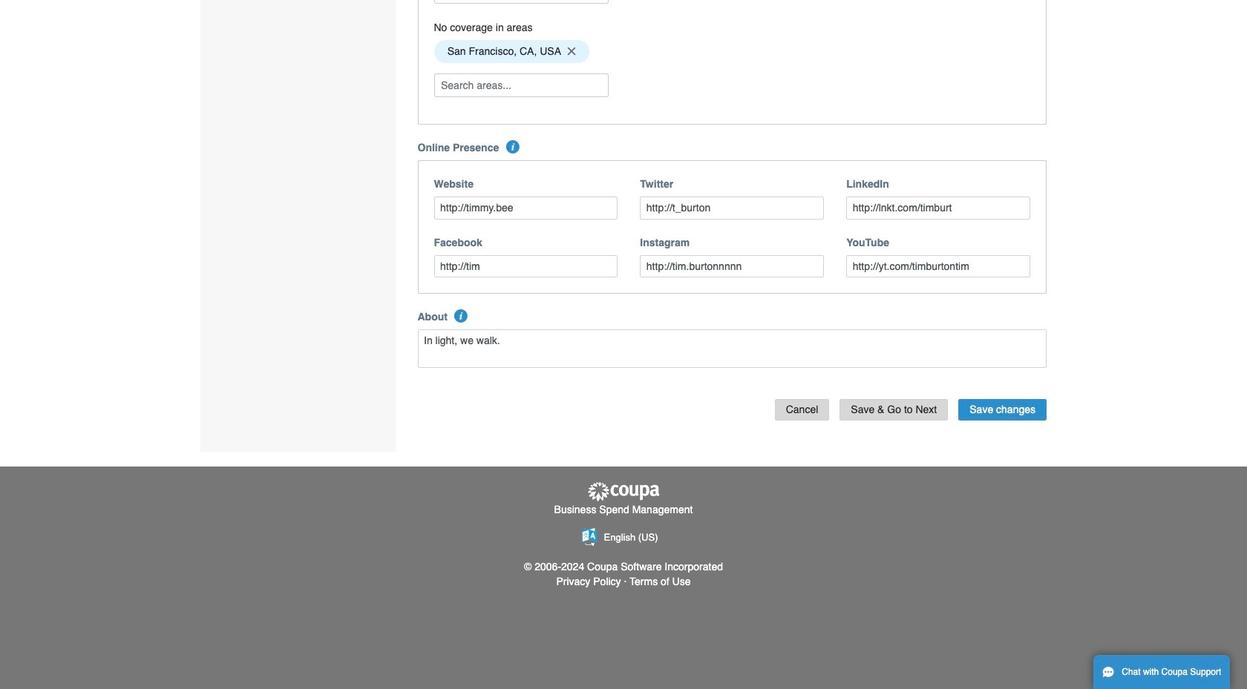 Task type: locate. For each thing, give the bounding box(es) containing it.
None text field
[[434, 197, 618, 220], [640, 197, 824, 220], [434, 255, 618, 278], [847, 255, 1031, 278], [418, 330, 1047, 369], [434, 197, 618, 220], [640, 197, 824, 220], [434, 255, 618, 278], [847, 255, 1031, 278], [418, 330, 1047, 369]]

1 vertical spatial search areas... text field
[[436, 74, 607, 97]]

None text field
[[847, 197, 1031, 220], [640, 255, 824, 278], [847, 197, 1031, 220], [640, 255, 824, 278]]

selected areas list box
[[429, 36, 1036, 67]]

option inside selected areas list box
[[434, 40, 589, 63]]

Search areas... text field
[[436, 0, 607, 3], [436, 74, 607, 97]]

0 vertical spatial search areas... text field
[[436, 0, 607, 3]]

option
[[434, 40, 589, 63]]

2 search areas... text field from the top
[[436, 74, 607, 97]]



Task type: vqa. For each thing, say whether or not it's contained in the screenshot.
bottommost Additional Information Icon
yes



Task type: describe. For each thing, give the bounding box(es) containing it.
additional information image
[[455, 310, 468, 323]]

additional information image
[[506, 141, 520, 154]]

coupa supplier portal image
[[587, 482, 661, 503]]

1 search areas... text field from the top
[[436, 0, 607, 3]]



